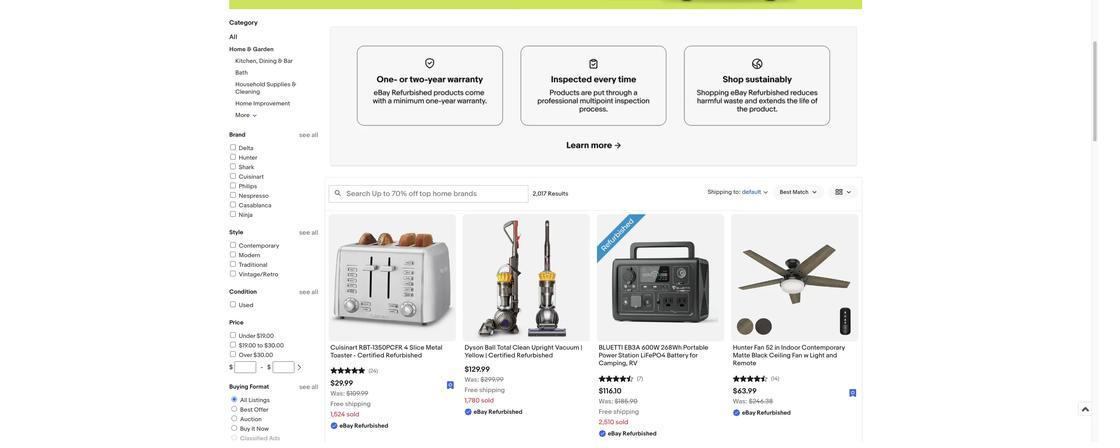 Task type: vqa. For each thing, say whether or not it's contained in the screenshot.
'Under $19.00' 'option'
yes



Task type: locate. For each thing, give the bounding box(es) containing it.
2 all from the top
[[312, 229, 318, 237]]

best
[[780, 189, 791, 196], [240, 406, 253, 414]]

4.5 out of 5 stars image for $116.10
[[599, 374, 634, 383]]

and
[[826, 352, 837, 360]]

1 vertical spatial hunter
[[733, 344, 753, 352]]

& left bar at the top left of the page
[[278, 57, 282, 65]]

- down over $30.00
[[261, 364, 263, 371]]

was: down '$129.99' on the left
[[465, 376, 479, 384]]

$ left maximum value text box
[[267, 364, 271, 371]]

$ down over $30.00 checkbox
[[229, 364, 233, 371]]

1 horizontal spatial shipping
[[479, 387, 505, 395]]

see all button for brand
[[299, 131, 318, 139]]

buy it now
[[240, 426, 269, 433]]

1 horizontal spatial |
[[581, 344, 582, 352]]

clean
[[513, 344, 530, 352]]

1 vertical spatial best
[[240, 406, 253, 414]]

sold right the 1,780
[[481, 397, 494, 405]]

view: gallery view image
[[835, 188, 852, 197]]

3 see all from the top
[[299, 288, 318, 297]]

2 $ from the left
[[267, 364, 271, 371]]

3 all from the top
[[312, 288, 318, 297]]

Contemporary checkbox
[[230, 242, 236, 248]]

Buy It Now radio
[[231, 426, 237, 431]]

shipping down $185.90
[[613, 408, 639, 417]]

All Listings radio
[[231, 397, 237, 403]]

1 horizontal spatial to
[[733, 188, 739, 196]]

buying
[[229, 383, 248, 391]]

see all for condition
[[299, 288, 318, 297]]

1 horizontal spatial certified
[[488, 352, 515, 360]]

see all for buying format
[[299, 383, 318, 392]]

more button
[[235, 112, 257, 119]]

all for all
[[229, 33, 237, 41]]

3 see from the top
[[299, 288, 310, 297]]

0 vertical spatial -
[[354, 352, 356, 360]]

4 see all from the top
[[299, 383, 318, 392]]

& up kitchen,
[[247, 46, 252, 53]]

was: down "$29.99"
[[330, 390, 345, 398]]

None text field
[[330, 27, 857, 166]]

ceiling
[[769, 352, 791, 360]]

1 see from the top
[[299, 131, 310, 139]]

| right yellow
[[485, 352, 487, 360]]

0 horizontal spatial hunter
[[239, 154, 257, 162]]

condition
[[229, 288, 257, 296]]

shipping down $299.99
[[479, 387, 505, 395]]

dyson ball total clean upright vacuum | yellow | certified refurbished link
[[465, 344, 588, 362]]

free inside '$116.10 was: $185.90 free shipping 2,510 sold'
[[599, 408, 612, 417]]

improvement
[[253, 100, 290, 107]]

fan left w
[[792, 352, 802, 360]]

0 vertical spatial best
[[780, 189, 791, 196]]

slice
[[410, 344, 424, 352]]

traditional link
[[229, 261, 267, 269]]

1 horizontal spatial contemporary
[[802, 344, 845, 352]]

to
[[733, 188, 739, 196], [257, 342, 263, 350]]

buy it now link
[[228, 426, 271, 433]]

0 horizontal spatial 4.5 out of 5 stars image
[[599, 374, 634, 383]]

1 vertical spatial $19.00
[[239, 342, 256, 350]]

0 vertical spatial to
[[733, 188, 739, 196]]

0 horizontal spatial &
[[247, 46, 252, 53]]

$185.90
[[615, 398, 638, 406]]

sold
[[481, 397, 494, 405], [347, 411, 359, 419], [616, 419, 628, 427]]

refurbished inside the 'cuisinart rbt-1350pcfr 4 slice metal toaster - certified refurbished'
[[386, 352, 422, 360]]

1 $ from the left
[[229, 364, 233, 371]]

casablanca
[[239, 202, 271, 209]]

cuisinart inside the 'cuisinart rbt-1350pcfr 4 slice metal toaster - certified refurbished'
[[330, 344, 357, 352]]

was: $246.38
[[733, 398, 773, 406]]

Enter your search keyword text field
[[329, 185, 528, 203]]

2 horizontal spatial &
[[292, 81, 296, 88]]

traditional
[[239, 261, 267, 269]]

0 horizontal spatial all
[[229, 33, 237, 41]]

sold right 1,524
[[347, 411, 359, 419]]

0 horizontal spatial -
[[261, 364, 263, 371]]

0 horizontal spatial cuisinart
[[239, 173, 264, 181]]

3 see all button from the top
[[299, 288, 318, 297]]

brand
[[229, 131, 245, 139]]

see for buying format
[[299, 383, 310, 392]]

4.5 out of 5 stars image up the $116.10
[[599, 374, 634, 383]]

see all for style
[[299, 229, 318, 237]]

see all button for style
[[299, 229, 318, 237]]

see all button for condition
[[299, 288, 318, 297]]

[object undefined] image for $29.99
[[447, 381, 454, 390]]

supplies
[[267, 81, 291, 88]]

total
[[497, 344, 511, 352]]

cuisinart rbt-1350pcfr 4 slice metal toaster - certified refurbished
[[330, 344, 442, 360]]

now
[[257, 426, 269, 433]]

:
[[739, 188, 741, 196]]

2 horizontal spatial free
[[599, 408, 612, 417]]

was:
[[465, 376, 479, 384], [330, 390, 345, 398], [599, 398, 613, 406], [733, 398, 747, 406]]

refurbished
[[386, 352, 422, 360], [517, 352, 553, 360], [489, 409, 523, 416], [757, 410, 791, 417], [354, 423, 388, 430], [623, 430, 657, 438]]

2 see from the top
[[299, 229, 310, 237]]

1 see all button from the top
[[299, 131, 318, 139]]

over
[[239, 352, 252, 359]]

see for condition
[[299, 288, 310, 297]]

ebay
[[474, 409, 487, 416], [742, 410, 756, 417], [340, 423, 353, 430], [608, 430, 621, 438]]

4.5 out of 5 stars image
[[599, 374, 634, 383], [733, 374, 768, 383]]

home & garden
[[229, 46, 274, 53]]

Ninja checkbox
[[230, 211, 236, 217]]

- left rbt-
[[354, 352, 356, 360]]

hunter up shark
[[239, 154, 257, 162]]

0 vertical spatial &
[[247, 46, 252, 53]]

contemporary right indoor
[[802, 344, 845, 352]]

free for $129.99
[[465, 387, 478, 395]]

0 horizontal spatial contemporary
[[239, 242, 279, 250]]

best for best offer
[[240, 406, 253, 414]]

ninja link
[[229, 211, 253, 219]]

0 horizontal spatial certified
[[357, 352, 384, 360]]

[object undefined] image for $63.99
[[849, 389, 857, 398]]

0 vertical spatial cuisinart
[[239, 173, 264, 181]]

to for $30.00
[[257, 342, 263, 350]]

modern
[[239, 252, 260, 259]]

contemporary up modern
[[239, 242, 279, 250]]

hunter up remote
[[733, 344, 753, 352]]

2 horizontal spatial shipping
[[613, 408, 639, 417]]

free up 2,510
[[599, 408, 612, 417]]

sold right 2,510
[[616, 419, 628, 427]]

1 horizontal spatial 4.5 out of 5 stars image
[[733, 374, 768, 383]]

1 horizontal spatial all
[[240, 397, 247, 404]]

2 see all button from the top
[[299, 229, 318, 237]]

Auction radio
[[231, 416, 237, 422]]

1 vertical spatial to
[[257, 342, 263, 350]]

modern link
[[229, 252, 260, 259]]

cuisinart up philips
[[239, 173, 264, 181]]

hunter inside hunter fan 52 in indoor contemporary matte black ceiling fan w light and remote
[[733, 344, 753, 352]]

free inside was: $109.99 free shipping 1,524 sold
[[330, 400, 344, 409]]

[object undefined] image
[[447, 381, 454, 390], [447, 382, 454, 390], [849, 389, 857, 398]]

cuisinart for cuisinart
[[239, 173, 264, 181]]

metal
[[426, 344, 442, 352]]

free up the 1,780
[[465, 387, 478, 395]]

Shark checkbox
[[230, 164, 236, 169]]

4.5 out of 5 stars image for $63.99
[[733, 374, 768, 383]]

cuisinart left rbt-
[[330, 344, 357, 352]]

all for style
[[312, 229, 318, 237]]

cuisinart link
[[229, 173, 264, 181]]

1 vertical spatial -
[[261, 364, 263, 371]]

$129.99 was: $299.99 free shipping 1,780 sold
[[465, 366, 505, 405]]

to down under $19.00
[[257, 342, 263, 350]]

all down category
[[229, 33, 237, 41]]

home
[[229, 46, 246, 53], [235, 100, 252, 107]]

best left match
[[780, 189, 791, 196]]

0 vertical spatial hunter
[[239, 154, 257, 162]]

cuisinart
[[239, 173, 264, 181], [330, 344, 357, 352]]

see for style
[[299, 229, 310, 237]]

eb3a
[[624, 344, 640, 352]]

4
[[404, 344, 408, 352]]

1 horizontal spatial $
[[267, 364, 271, 371]]

0 vertical spatial $19.00
[[257, 333, 274, 340]]

best inside "dropdown button"
[[780, 189, 791, 196]]

1 horizontal spatial free
[[465, 387, 478, 395]]

was: down the $116.10
[[599, 398, 613, 406]]

nespresso
[[239, 192, 269, 200]]

price
[[229, 319, 244, 327]]

0 vertical spatial all
[[229, 33, 237, 41]]

certified inside the 'cuisinart rbt-1350pcfr 4 slice metal toaster - certified refurbished'
[[357, 352, 384, 360]]

hunter
[[239, 154, 257, 162], [733, 344, 753, 352]]

1 certified from the left
[[357, 352, 384, 360]]

1 horizontal spatial hunter
[[733, 344, 753, 352]]

1 vertical spatial contemporary
[[802, 344, 845, 352]]

$29.99
[[330, 380, 353, 388]]

buy
[[240, 426, 250, 433]]

sold inside $129.99 was: $299.99 free shipping 1,780 sold
[[481, 397, 494, 405]]

was: inside '$116.10 was: $185.90 free shipping 2,510 sold'
[[599, 398, 613, 406]]

best match
[[780, 189, 809, 196]]

1,524
[[330, 411, 345, 419]]

0 horizontal spatial best
[[240, 406, 253, 414]]

w
[[804, 352, 808, 360]]

0 horizontal spatial sold
[[347, 411, 359, 419]]

2 certified from the left
[[488, 352, 515, 360]]

(14)
[[771, 376, 779, 383]]

remote
[[733, 360, 756, 368]]

used link
[[229, 302, 253, 309]]

Best Offer radio
[[231, 406, 237, 412]]

0 horizontal spatial free
[[330, 400, 344, 409]]

1 vertical spatial $30.00
[[253, 352, 273, 359]]

sold for $129.99
[[481, 397, 494, 405]]

was: inside $129.99 was: $299.99 free shipping 1,780 sold
[[465, 376, 479, 384]]

2,510
[[599, 419, 614, 427]]

1 vertical spatial all
[[240, 397, 247, 404]]

fan left 52
[[754, 344, 764, 352]]

Nespresso checkbox
[[230, 192, 236, 198]]

& right supplies
[[292, 81, 296, 88]]

(24)
[[369, 368, 378, 375]]

see all
[[299, 131, 318, 139], [299, 229, 318, 237], [299, 288, 318, 297], [299, 383, 318, 392]]

0 horizontal spatial shipping
[[345, 400, 371, 409]]

hunter link
[[229, 154, 257, 162]]

under $19.00
[[239, 333, 274, 340]]

see
[[299, 131, 310, 139], [299, 229, 310, 237], [299, 288, 310, 297], [299, 383, 310, 392]]

all right all listings "option"
[[240, 397, 247, 404]]

4.5 out of 5 stars image up $63.99
[[733, 374, 768, 383]]

Minimum Value text field
[[235, 362, 256, 373]]

4 all from the top
[[312, 383, 318, 392]]

toaster
[[330, 352, 352, 360]]

home down "all" link
[[229, 46, 246, 53]]

0 vertical spatial home
[[229, 46, 246, 53]]

to inside shipping to : default
[[733, 188, 739, 196]]

ebay down 1,524
[[340, 423, 353, 430]]

style
[[229, 229, 243, 236]]

1 horizontal spatial cuisinart
[[330, 344, 357, 352]]

casablanca link
[[229, 202, 271, 209]]

0 vertical spatial contemporary
[[239, 242, 279, 250]]

$30.00 down $19.00 to $30.00
[[253, 352, 273, 359]]

bluetti
[[599, 344, 623, 352]]

1 vertical spatial &
[[278, 57, 282, 65]]

home up more
[[235, 100, 252, 107]]

1 horizontal spatial -
[[354, 352, 356, 360]]

$30.00 down under $19.00
[[264, 342, 284, 350]]

all for buying format
[[312, 383, 318, 392]]

&
[[247, 46, 252, 53], [278, 57, 282, 65], [292, 81, 296, 88]]

2,017
[[533, 190, 547, 197]]

1 all from the top
[[312, 131, 318, 139]]

bar
[[284, 57, 293, 65]]

best for best match
[[780, 189, 791, 196]]

shipping to : default
[[708, 188, 761, 196]]

to left default
[[733, 188, 739, 196]]

main content
[[325, 20, 862, 442]]

$19.00 to $30.00 checkbox
[[230, 342, 236, 348]]

free for $116.10
[[599, 408, 612, 417]]

1 vertical spatial cuisinart
[[330, 344, 357, 352]]

shipping down $109.99
[[345, 400, 371, 409]]

0 horizontal spatial to
[[257, 342, 263, 350]]

sold inside '$116.10 was: $185.90 free shipping 2,510 sold'
[[616, 419, 628, 427]]

1 vertical spatial home
[[235, 100, 252, 107]]

| right vacuum
[[581, 344, 582, 352]]

shipping inside was: $109.99 free shipping 1,524 sold
[[345, 400, 371, 409]]

best up auction link
[[240, 406, 253, 414]]

0 horizontal spatial $
[[229, 364, 233, 371]]

in
[[775, 344, 780, 352]]

2 vertical spatial &
[[292, 81, 296, 88]]

Over $30.00 checkbox
[[230, 352, 236, 357]]

was: inside was: $109.99 free shipping 1,524 sold
[[330, 390, 345, 398]]

1 see all from the top
[[299, 131, 318, 139]]

52
[[766, 344, 773, 352]]

shipping inside $129.99 was: $299.99 free shipping 1,780 sold
[[479, 387, 505, 395]]

kitchen, dining & bar bath household supplies & cleaning home improvement
[[235, 57, 296, 107]]

certified inside dyson ball total clean upright vacuum | yellow | certified refurbished
[[488, 352, 515, 360]]

contemporary
[[239, 242, 279, 250], [802, 344, 845, 352]]

$19.00 up $19.00 to $30.00
[[257, 333, 274, 340]]

Delta checkbox
[[230, 145, 236, 150]]

all
[[312, 131, 318, 139], [312, 229, 318, 237], [312, 288, 318, 297], [312, 383, 318, 392]]

all listings
[[240, 397, 270, 404]]

2 4.5 out of 5 stars image from the left
[[733, 374, 768, 383]]

ebay refurbished
[[474, 409, 523, 416], [742, 410, 791, 417], [340, 423, 388, 430], [608, 430, 657, 438]]

all link
[[229, 33, 237, 41]]

1 4.5 out of 5 stars image from the left
[[599, 374, 634, 383]]

$19.00 down under at the bottom of the page
[[239, 342, 256, 350]]

free inside $129.99 was: $299.99 free shipping 1,780 sold
[[465, 387, 478, 395]]

shipping for $129.99
[[479, 387, 505, 395]]

camping,
[[599, 360, 628, 368]]

shipping inside '$116.10 was: $185.90 free shipping 2,510 sold'
[[613, 408, 639, 417]]

hunter fan 52 in indoor contemporary matte black ceiling fan w light and remote
[[733, 344, 845, 368]]

1 horizontal spatial sold
[[481, 397, 494, 405]]

2 see all from the top
[[299, 229, 318, 237]]

ebay down the 1,780
[[474, 409, 487, 416]]

all listings link
[[228, 397, 272, 404]]

1 horizontal spatial &
[[278, 57, 282, 65]]

home inside the kitchen, dining & bar bath household supplies & cleaning home improvement
[[235, 100, 252, 107]]

free up 1,524
[[330, 400, 344, 409]]

1 horizontal spatial best
[[780, 189, 791, 196]]

Classified Ads radio
[[231, 435, 237, 441]]

hunter fan 52 in indoor contemporary matte black ceiling fan w light and remote link
[[733, 344, 857, 370]]

2 horizontal spatial sold
[[616, 419, 628, 427]]

4 see from the top
[[299, 383, 310, 392]]

4 see all button from the top
[[299, 383, 318, 392]]



Task type: describe. For each thing, give the bounding box(es) containing it.
see for brand
[[299, 131, 310, 139]]

ebay down was: $246.38
[[742, 410, 756, 417]]

offer
[[254, 406, 268, 414]]

$246.38
[[749, 398, 773, 406]]

upright
[[531, 344, 554, 352]]

match
[[793, 189, 809, 196]]

it
[[252, 426, 255, 433]]

best match button
[[773, 185, 824, 199]]

under
[[239, 333, 255, 340]]

ebay refurbished down 2,510
[[608, 430, 657, 438]]

Hunter checkbox
[[230, 154, 236, 160]]

portable
[[683, 344, 708, 352]]

was: down $63.99
[[733, 398, 747, 406]]

vacuum
[[555, 344, 579, 352]]

1 horizontal spatial fan
[[792, 352, 802, 360]]

0 horizontal spatial $19.00
[[239, 342, 256, 350]]

$ for maximum value text box
[[267, 364, 271, 371]]

ebay down 2,510
[[608, 430, 621, 438]]

vintage/retro
[[239, 271, 278, 278]]

kitchen, dining & bar link
[[235, 57, 293, 65]]

see all button for buying format
[[299, 383, 318, 392]]

power
[[599, 352, 617, 360]]

268wh
[[661, 344, 682, 352]]

rbt-
[[359, 344, 372, 352]]

dining
[[259, 57, 277, 65]]

main content containing $129.99
[[325, 20, 862, 442]]

Used checkbox
[[230, 302, 236, 307]]

ebay refurbished down was: $109.99 free shipping 1,524 sold
[[340, 423, 388, 430]]

dyson
[[465, 344, 483, 352]]

hunter fan 52 in indoor contemporary matte black ceiling fan w light and remote image
[[731, 214, 858, 342]]

submit price range image
[[296, 365, 302, 371]]

$109.99
[[346, 390, 368, 398]]

ball
[[485, 344, 496, 352]]

dyson ball total clean upright vacuum | yellow | certified refurbished image
[[463, 214, 590, 342]]

matte
[[733, 352, 750, 360]]

all for brand
[[312, 131, 318, 139]]

auction link
[[228, 416, 263, 423]]

best offer
[[240, 406, 268, 414]]

yellow
[[465, 352, 484, 360]]

Under $19.00 checkbox
[[230, 333, 236, 338]]

0 horizontal spatial fan
[[754, 344, 764, 352]]

dyson ball total clean upright vacuum | yellow | certified refurbished
[[465, 344, 582, 360]]

Modern checkbox
[[230, 252, 236, 257]]

for
[[690, 352, 698, 360]]

ebay refurbished down the 1,780
[[474, 409, 523, 416]]

5 out of 5 stars image
[[330, 367, 365, 375]]

ebay refurbished down $246.38
[[742, 410, 791, 417]]

$129.99
[[465, 366, 490, 374]]

see all for brand
[[299, 131, 318, 139]]

buying format
[[229, 383, 269, 391]]

delta
[[239, 145, 253, 152]]

household supplies & cleaning link
[[235, 81, 296, 96]]

battery
[[667, 352, 688, 360]]

Vintage/Retro checkbox
[[230, 271, 236, 277]]

0 horizontal spatial |
[[485, 352, 487, 360]]

hunter for hunter fan 52 in indoor contemporary matte black ceiling fan w light and remote
[[733, 344, 753, 352]]

more
[[235, 112, 250, 119]]

contemporary link
[[229, 242, 279, 250]]

cuisinart rbt-1350pcfr 4 slice metal toaster - certified refurbished image
[[329, 226, 456, 330]]

listings
[[249, 397, 270, 404]]

delta link
[[229, 145, 253, 152]]

1,780
[[465, 397, 480, 405]]

(7) link
[[599, 374, 643, 383]]

$299.99
[[481, 376, 504, 384]]

$19.00 to $30.00 link
[[229, 342, 284, 350]]

household
[[235, 81, 265, 88]]

1 horizontal spatial $19.00
[[257, 333, 274, 340]]

default
[[742, 189, 761, 196]]

station
[[618, 352, 639, 360]]

Casablanca checkbox
[[230, 202, 236, 208]]

Traditional checkbox
[[230, 261, 236, 267]]

light
[[810, 352, 825, 360]]

was: $109.99 free shipping 1,524 sold
[[330, 390, 371, 419]]

to for :
[[733, 188, 739, 196]]

1350pcfr
[[372, 344, 403, 352]]

ninja
[[239, 211, 253, 219]]

all for all listings
[[240, 397, 247, 404]]

category
[[229, 19, 258, 27]]

600w
[[642, 344, 660, 352]]

(7)
[[637, 376, 643, 383]]

bluetti eb3a 600w 268wh portable power station lifepo4 battery for camping, rv
[[599, 344, 708, 368]]

hunter for hunter
[[239, 154, 257, 162]]

Philips checkbox
[[230, 183, 236, 188]]

[object undefined] image
[[849, 390, 857, 398]]

ebay refurbished image
[[330, 27, 857, 165]]

shipping
[[708, 188, 732, 196]]

over $30.00
[[239, 352, 273, 359]]

cuisinart rbt-1350pcfr 4 slice metal toaster - certified refurbished link
[[330, 344, 454, 362]]

bath link
[[235, 69, 248, 76]]

contemporary inside hunter fan 52 in indoor contemporary matte black ceiling fan w light and remote
[[802, 344, 845, 352]]

shark
[[239, 164, 254, 171]]

shark link
[[229, 164, 254, 171]]

shipping for $116.10
[[613, 408, 639, 417]]

$ for minimum value text box
[[229, 364, 233, 371]]

sold inside was: $109.99 free shipping 1,524 sold
[[347, 411, 359, 419]]

best offer link
[[228, 406, 270, 414]]

cuisinart for cuisinart rbt-1350pcfr 4 slice metal toaster - certified refurbished
[[330, 344, 357, 352]]

bluetti eb3a 600w 268wh portable power station lifepo4 battery for camping, rv image
[[597, 214, 724, 342]]

black
[[752, 352, 768, 360]]

refurbished inside dyson ball total clean upright vacuum | yellow | certified refurbished
[[517, 352, 553, 360]]

bluetti eb3a 600w 268wh portable power station lifepo4 battery for camping, rv link
[[599, 344, 723, 370]]

garden
[[253, 46, 274, 53]]

$116.10
[[599, 387, 622, 396]]

under $19.00 link
[[229, 333, 274, 340]]

Maximum Value text field
[[273, 362, 294, 373]]

0 vertical spatial $30.00
[[264, 342, 284, 350]]

nespresso link
[[229, 192, 269, 200]]

kitchen,
[[235, 57, 258, 65]]

results
[[548, 190, 568, 197]]

all for condition
[[312, 288, 318, 297]]

Cuisinart checkbox
[[230, 173, 236, 179]]

- inside the 'cuisinart rbt-1350pcfr 4 slice metal toaster - certified refurbished'
[[354, 352, 356, 360]]

over $30.00 link
[[229, 352, 273, 359]]

2,017 results
[[533, 190, 568, 197]]

sold for $116.10
[[616, 419, 628, 427]]



